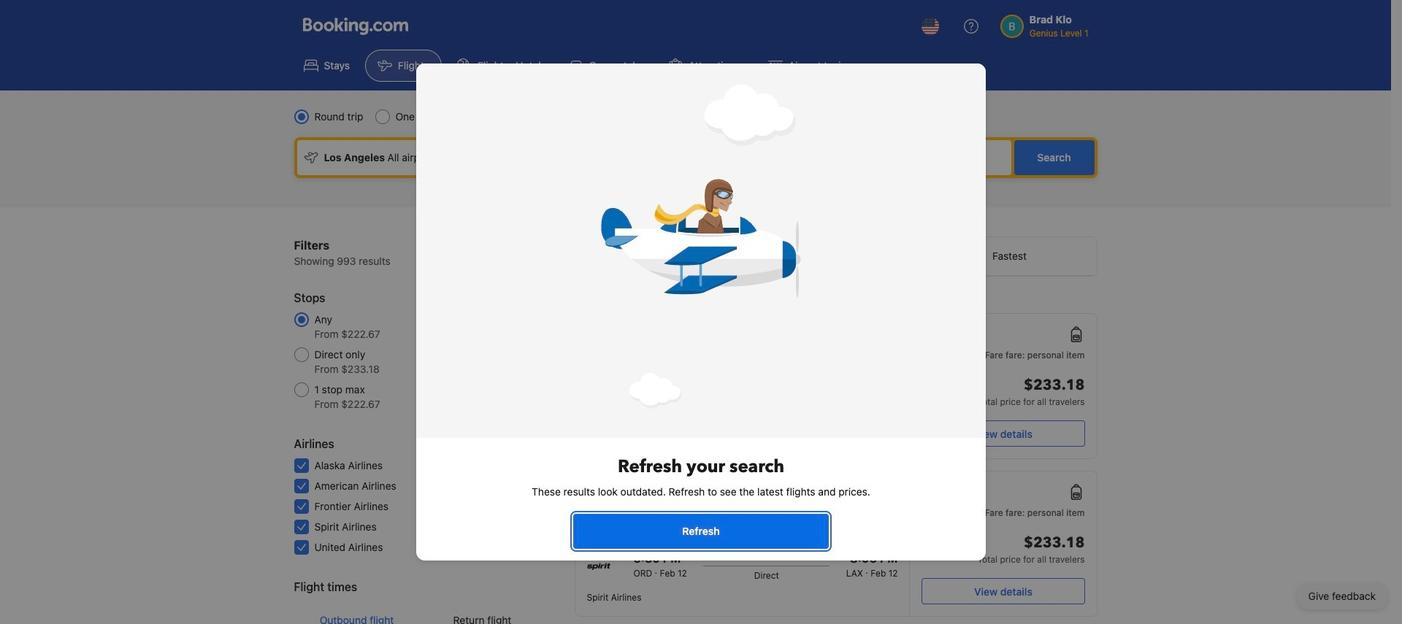 Task type: vqa. For each thing, say whether or not it's contained in the screenshot.
price
no



Task type: locate. For each thing, give the bounding box(es) containing it.
1 horizontal spatial tab list
[[575, 237, 1097, 277]]

1 vertical spatial tab list
[[294, 602, 545, 624]]

flights homepage image
[[303, 18, 408, 35]]

dialog
[[399, 46, 1004, 578]]

0 horizontal spatial tab list
[[294, 602, 545, 624]]

tab list
[[575, 237, 1097, 277], [294, 602, 545, 624]]

0 vertical spatial tab list
[[575, 237, 1097, 277]]



